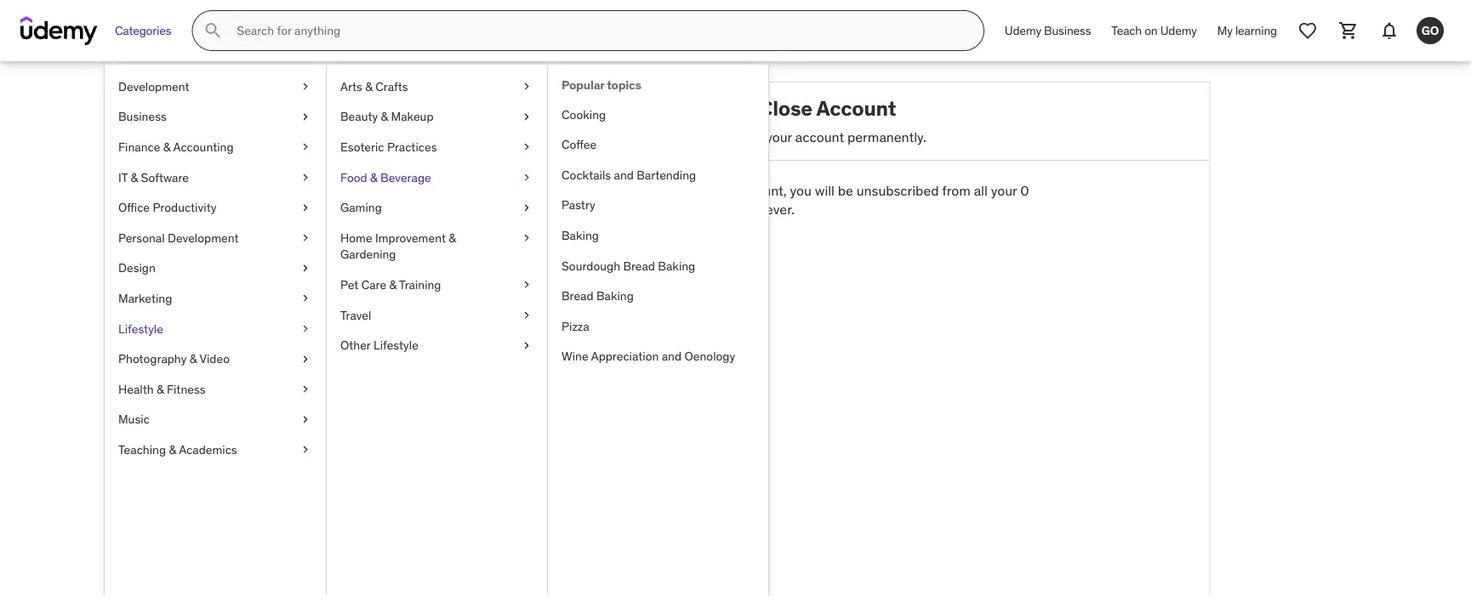 Task type: locate. For each thing, give the bounding box(es) containing it.
pastry
[[562, 198, 596, 213]]

& right health
[[157, 382, 164, 397]]

go up the food
[[333, 130, 373, 164]]

your for you
[[706, 182, 732, 199]]

baking down baking link
[[658, 258, 696, 273]]

teaching & academics
[[118, 442, 237, 458]]

0 horizontal spatial lifestyle
[[118, 321, 163, 336]]

baking down the sourdough bread baking
[[597, 288, 634, 304]]

beverage
[[381, 170, 431, 185]]

0 horizontal spatial you
[[645, 182, 667, 199]]

lifestyle inside lifestyle link
[[118, 321, 163, 336]]

baking down pastry
[[562, 228, 599, 243]]

xsmall image up clients
[[299, 442, 312, 459]]

0 horizontal spatial business
[[118, 109, 167, 124]]

gaming
[[341, 200, 382, 215]]

xsmall image inside gaming link
[[520, 200, 534, 216]]

2 udemy from the left
[[1161, 23, 1198, 38]]

account security link
[[262, 326, 445, 352]]

1 horizontal spatial go
[[1422, 23, 1440, 38]]

1 horizontal spatial your
[[766, 128, 792, 145]]

xsmall image down 'gary'
[[299, 230, 312, 246]]

1 horizontal spatial will
[[815, 182, 835, 199]]

and left if
[[614, 167, 634, 183]]

1 horizontal spatial udemy
[[1161, 23, 1198, 38]]

profile
[[348, 253, 386, 270]]

all
[[974, 182, 988, 199]]

it & software link
[[105, 162, 326, 193]]

business
[[1045, 23, 1092, 38], [118, 109, 167, 124]]

xsmall image left arts
[[299, 78, 312, 95]]

cocktails and bartending link
[[548, 160, 769, 190]]

and down pizza link
[[662, 349, 682, 364]]

account up 'permanently.'
[[817, 95, 897, 121]]

0 vertical spatial baking
[[562, 228, 599, 243]]

bartending
[[637, 167, 697, 183]]

go
[[1422, 23, 1440, 38], [333, 130, 373, 164]]

business up finance
[[118, 109, 167, 124]]

close account close your account permanently.
[[729, 95, 927, 145]]

&
[[365, 79, 373, 94], [381, 109, 388, 124], [163, 139, 171, 155], [131, 170, 138, 185], [370, 170, 378, 185], [449, 230, 456, 246], [389, 277, 397, 293], [190, 351, 197, 367], [157, 382, 164, 397], [169, 442, 176, 458]]

makeup
[[391, 109, 434, 124]]

& for crafts
[[365, 79, 373, 94]]

software
[[141, 170, 189, 185]]

xsmall image down subscriptions
[[299, 381, 312, 398]]

methods
[[332, 382, 386, 399]]

xsmall image
[[520, 230, 534, 246], [299, 260, 312, 277], [299, 290, 312, 307], [520, 307, 534, 324], [520, 337, 534, 354], [299, 351, 312, 368]]

0
[[1021, 182, 1030, 199]]

udemy image
[[20, 16, 98, 45]]

1 vertical spatial will
[[653, 201, 673, 218]]

account inside view public profile profile photo account security subscriptions payment methods privacy notifications api clients close account
[[313, 485, 362, 503]]

xsmall image inside beauty & makeup link
[[520, 109, 534, 125]]

0 vertical spatial bread
[[623, 258, 655, 273]]

0 horizontal spatial go
[[333, 130, 373, 164]]

account,
[[735, 182, 787, 199]]

xsmall image for health & fitness
[[299, 381, 312, 398]]

development
[[118, 79, 189, 94], [168, 230, 239, 246]]

1 vertical spatial business
[[118, 109, 167, 124]]

1 horizontal spatial bread
[[623, 258, 655, 273]]

fitness
[[167, 382, 206, 397]]

2 horizontal spatial account
[[796, 128, 845, 145]]

& inside "link"
[[370, 170, 378, 185]]

baking link
[[548, 221, 769, 251]]

personal development
[[118, 230, 239, 246]]

& right 'beauty'
[[381, 109, 388, 124]]

xsmall image up 'gary'
[[299, 169, 312, 186]]

improvement
[[375, 230, 446, 246]]

xsmall image inside "health & fitness" link
[[299, 381, 312, 398]]

your up account, in the top of the page
[[766, 128, 792, 145]]

xsmall image for other lifestyle
[[520, 337, 534, 354]]

close inside view public profile profile photo account security subscriptions payment methods privacy notifications api clients close account
[[275, 485, 310, 503]]

account down photo
[[275, 330, 326, 348]]

on
[[1145, 23, 1158, 38]]

xsmall image for teaching & academics
[[299, 442, 312, 459]]

teach on udemy link
[[1102, 10, 1208, 51]]

& right arts
[[365, 79, 373, 94]]

& right finance
[[163, 139, 171, 155]]

you right if
[[645, 182, 667, 199]]

0 vertical spatial go
[[1422, 23, 1440, 38]]

close inside button
[[583, 245, 618, 262]]

0 vertical spatial development
[[118, 79, 189, 94]]

& inside 'link'
[[389, 277, 397, 293]]

bread down baking link
[[623, 258, 655, 273]]

1 vertical spatial account
[[275, 330, 326, 348]]

photography & video link
[[105, 344, 326, 375]]

2 vertical spatial account
[[313, 485, 362, 503]]

0 horizontal spatial your
[[706, 182, 732, 199]]

categories button
[[105, 10, 182, 51]]

xsmall image inside teaching & academics link
[[299, 442, 312, 459]]

1 you from the left
[[645, 182, 667, 199]]

account inside close account close your account permanently.
[[817, 95, 897, 121]]

your for account
[[766, 128, 792, 145]]

popular
[[562, 77, 605, 93]]

& right care
[[389, 277, 397, 293]]

if
[[634, 182, 642, 199]]

gaming link
[[327, 193, 547, 223]]

xsmall image inside food & beverage "link"
[[520, 169, 534, 186]]

pizza link
[[548, 312, 769, 342]]

xsmall image left bread baking
[[520, 277, 534, 293]]

personal
[[118, 230, 165, 246]]

development down office productivity link
[[168, 230, 239, 246]]

& left video
[[190, 351, 197, 367]]

xsmall image for marketing
[[299, 290, 312, 307]]

arts
[[341, 79, 363, 94]]

your
[[766, 128, 792, 145], [706, 182, 732, 199], [991, 182, 1018, 199]]

business left teach
[[1045, 23, 1092, 38]]

learning
[[1236, 23, 1278, 38]]

your left 0 on the right top of the page
[[991, 182, 1018, 199]]

xsmall image left esoteric
[[299, 139, 312, 156]]

1 horizontal spatial business
[[1045, 23, 1092, 38]]

arts & crafts
[[341, 79, 408, 94]]

xsmall image inside the development "link"
[[299, 78, 312, 95]]

& right teaching
[[169, 442, 176, 458]]

2 vertical spatial baking
[[597, 288, 634, 304]]

1 udemy from the left
[[1005, 23, 1042, 38]]

0 horizontal spatial bread
[[562, 288, 594, 304]]

xsmall image
[[299, 78, 312, 95], [520, 78, 534, 95], [299, 109, 312, 125], [520, 109, 534, 125], [299, 139, 312, 156], [520, 139, 534, 156], [299, 169, 312, 186], [520, 169, 534, 186], [299, 200, 312, 216], [520, 200, 534, 216], [299, 230, 312, 246], [520, 277, 534, 293], [299, 321, 312, 337], [299, 381, 312, 398], [299, 412, 312, 428], [299, 442, 312, 459]]

development down categories dropdown button
[[118, 79, 189, 94]]

pastry link
[[548, 190, 769, 221]]

xsmall image up notifications
[[299, 412, 312, 428]]

food & beverage element
[[547, 65, 769, 597]]

will left lose
[[653, 201, 673, 218]]

xsmall image left cocktails
[[520, 169, 534, 186]]

you up forever.
[[790, 182, 812, 199]]

& right it
[[131, 170, 138, 185]]

lifestyle link
[[105, 314, 326, 344]]

beauty & makeup
[[341, 109, 434, 124]]

gary orlando
[[312, 211, 395, 229]]

xsmall image left pastry
[[520, 200, 534, 216]]

your up access
[[706, 182, 732, 199]]

xsmall image for esoteric practices
[[520, 139, 534, 156]]

music link
[[105, 405, 326, 435]]

xsmall image inside business 'link'
[[299, 109, 312, 125]]

health
[[118, 382, 154, 397]]

xsmall image inside music 'link'
[[299, 412, 312, 428]]

xsmall image for design
[[299, 260, 312, 277]]

& for software
[[131, 170, 138, 185]]

xsmall image left "cooking"
[[520, 109, 534, 125]]

forever.
[[749, 201, 795, 218]]

lifestyle right other
[[374, 338, 419, 353]]

0 horizontal spatial account
[[313, 485, 362, 503]]

care
[[362, 277, 387, 293]]

payment methods link
[[262, 378, 445, 404]]

xsmall image inside arts & crafts link
[[520, 78, 534, 95]]

xsmall image inside 'esoteric practices' "link"
[[520, 139, 534, 156]]

& down gaming link
[[449, 230, 456, 246]]

will
[[815, 182, 835, 199], [653, 201, 673, 218]]

xsmall image inside marketing link
[[299, 290, 312, 307]]

xsmall image for it & software
[[299, 169, 312, 186]]

xsmall image inside design link
[[299, 260, 312, 277]]

0 vertical spatial account
[[796, 128, 845, 145]]

2 you from the left
[[790, 182, 812, 199]]

xsmall image inside office productivity link
[[299, 200, 312, 216]]

bread up the pizza
[[562, 288, 594, 304]]

subscriptions link
[[262, 352, 445, 378]]

subscriptions
[[275, 356, 359, 374]]

xsmall image inside pet care & training 'link'
[[520, 277, 534, 293]]

xsmall image inside "it & software" link
[[299, 169, 312, 186]]

and down if
[[627, 201, 649, 218]]

1 vertical spatial development
[[168, 230, 239, 246]]

1 vertical spatial and
[[627, 201, 649, 218]]

1 vertical spatial lifestyle
[[374, 338, 419, 353]]

xsmall image inside finance & accounting link
[[299, 139, 312, 156]]

1 horizontal spatial account
[[621, 245, 672, 262]]

xsmall image inside lifestyle link
[[299, 321, 312, 337]]

coffee link
[[548, 130, 769, 160]]

& right the food
[[370, 170, 378, 185]]

2 vertical spatial and
[[662, 349, 682, 364]]

from
[[943, 182, 971, 199]]

xsmall image for photography & video
[[299, 351, 312, 368]]

marketing link
[[105, 284, 326, 314]]

1 horizontal spatial account
[[817, 95, 897, 121]]

public
[[308, 253, 345, 270]]

my learning
[[1218, 23, 1278, 38]]

close account
[[583, 245, 672, 262]]

0 horizontal spatial account
[[275, 330, 326, 348]]

xsmall image up subscriptions
[[299, 321, 312, 337]]

0 horizontal spatial will
[[653, 201, 673, 218]]

business inside 'link'
[[118, 109, 167, 124]]

sourdough bread baking
[[562, 258, 696, 273]]

xsmall image left coffee on the left of page
[[520, 139, 534, 156]]

0 vertical spatial will
[[815, 182, 835, 199]]

notifications link
[[262, 430, 445, 456]]

1 horizontal spatial lifestyle
[[374, 338, 419, 353]]

1 vertical spatial baking
[[658, 258, 696, 273]]

xsmall image up view
[[299, 200, 312, 216]]

other
[[341, 338, 371, 353]]

& for academics
[[169, 442, 176, 458]]

go right notifications "icon"
[[1422, 23, 1440, 38]]

will left be
[[815, 182, 835, 199]]

if you close your account, you will be unsubscribed from all your 0 courses, and will lose access forever.
[[572, 182, 1030, 218]]

0 vertical spatial and
[[614, 167, 634, 183]]

Search for anything text field
[[234, 16, 964, 45]]

beauty & makeup link
[[327, 102, 547, 132]]

xsmall image for lifestyle
[[299, 321, 312, 337]]

your inside close account close your account permanently.
[[766, 128, 792, 145]]

xsmall image inside home improvement & gardening link
[[520, 230, 534, 246]]

0 horizontal spatial udemy
[[1005, 23, 1042, 38]]

it & software
[[118, 170, 189, 185]]

you
[[645, 182, 667, 199], [790, 182, 812, 199]]

bread inside "link"
[[623, 258, 655, 273]]

1 vertical spatial bread
[[562, 288, 594, 304]]

xsmall image inside photography & video link
[[299, 351, 312, 368]]

xsmall image left 'beauty'
[[299, 109, 312, 125]]

xsmall image inside personal development link
[[299, 230, 312, 246]]

lifestyle down marketing
[[118, 321, 163, 336]]

1 horizontal spatial you
[[790, 182, 812, 199]]

& for video
[[190, 351, 197, 367]]

lifestyle
[[118, 321, 163, 336], [374, 338, 419, 353]]

appreciation
[[591, 349, 659, 364]]

udemy business
[[1005, 23, 1092, 38]]

0 vertical spatial account
[[817, 95, 897, 121]]

xsmall image for gaming
[[520, 200, 534, 216]]

xsmall image for office productivity
[[299, 200, 312, 216]]

1 vertical spatial account
[[621, 245, 672, 262]]

xsmall image inside other lifestyle link
[[520, 337, 534, 354]]

xsmall image left popular on the top left of page
[[520, 78, 534, 95]]

xsmall image inside travel link
[[520, 307, 534, 324]]

account inside view public profile profile photo account security subscriptions payment methods privacy notifications api clients close account
[[275, 330, 326, 348]]

music
[[118, 412, 150, 427]]

close
[[759, 95, 813, 121], [729, 128, 763, 145], [583, 245, 618, 262], [275, 485, 310, 503]]

0 vertical spatial lifestyle
[[118, 321, 163, 336]]

travel
[[341, 308, 371, 323]]



Task type: vqa. For each thing, say whether or not it's contained in the screenshot.
'Dismiss' button
no



Task type: describe. For each thing, give the bounding box(es) containing it.
development inside "link"
[[118, 79, 189, 94]]

office productivity link
[[105, 193, 326, 223]]

arts & crafts link
[[327, 72, 547, 102]]

be
[[838, 182, 854, 199]]

wine appreciation and oenology link
[[548, 342, 769, 372]]

other lifestyle link
[[327, 331, 547, 361]]

2 horizontal spatial your
[[991, 182, 1018, 199]]

xsmall image for arts & crafts
[[520, 78, 534, 95]]

clients
[[300, 460, 340, 477]]

bread baking
[[562, 288, 634, 304]]

academics
[[179, 442, 237, 458]]

xsmall image for pet care & training
[[520, 277, 534, 293]]

other lifestyle
[[341, 338, 419, 353]]

& for beverage
[[370, 170, 378, 185]]

lifestyle inside other lifestyle link
[[374, 338, 419, 353]]

xsmall image for home improvement & gardening
[[520, 230, 534, 246]]

orlando
[[344, 211, 395, 229]]

wine appreciation and oenology
[[562, 349, 736, 364]]

esoteric practices link
[[327, 132, 547, 162]]

view public profile profile photo account security subscriptions payment methods privacy notifications api clients close account
[[275, 253, 386, 503]]

payment
[[275, 382, 329, 399]]

finance & accounting link
[[105, 132, 326, 162]]

personal development link
[[105, 223, 326, 253]]

sourdough
[[562, 258, 621, 273]]

cocktails
[[562, 167, 611, 183]]

& inside 'home improvement & gardening'
[[449, 230, 456, 246]]

xsmall image for music
[[299, 412, 312, 428]]

food & beverage
[[341, 170, 431, 185]]

baking inside bread baking link
[[597, 288, 634, 304]]

office productivity
[[118, 200, 217, 215]]

api
[[275, 460, 297, 477]]

pet care & training
[[341, 277, 441, 293]]

my learning link
[[1208, 10, 1288, 51]]

crafts
[[376, 79, 408, 94]]

& for fitness
[[157, 382, 164, 397]]

submit search image
[[203, 20, 223, 41]]

office
[[118, 200, 150, 215]]

my
[[1218, 23, 1233, 38]]

view public profile link
[[262, 249, 445, 275]]

account inside close account close your account permanently.
[[796, 128, 845, 145]]

and inside "if you close your account, you will be unsubscribed from all your 0 courses, and will lose access forever."
[[627, 201, 649, 218]]

esoteric
[[341, 139, 384, 155]]

bread baking link
[[548, 281, 769, 312]]

notifications image
[[1380, 20, 1400, 41]]

close
[[670, 182, 702, 199]]

lose
[[676, 201, 701, 218]]

privacy link
[[262, 404, 445, 430]]

teach
[[1112, 23, 1142, 38]]

photography & video
[[118, 351, 230, 367]]

home improvement & gardening link
[[327, 223, 547, 270]]

pet
[[341, 277, 359, 293]]

photography
[[118, 351, 187, 367]]

& for makeup
[[381, 109, 388, 124]]

cocktails and bartending
[[562, 167, 697, 183]]

design link
[[105, 253, 326, 284]]

baking inside sourdough bread baking "link"
[[658, 258, 696, 273]]

photo link
[[262, 300, 445, 326]]

design
[[118, 261, 156, 276]]

xsmall image for beauty & makeup
[[520, 109, 534, 125]]

xsmall image for business
[[299, 109, 312, 125]]

security
[[329, 330, 379, 348]]

xsmall image for food & beverage
[[520, 169, 534, 186]]

home improvement & gardening
[[341, 230, 456, 262]]

oenology
[[685, 349, 736, 364]]

wine
[[562, 349, 589, 364]]

sourdough bread baking link
[[548, 251, 769, 281]]

popular topics
[[562, 77, 642, 93]]

access
[[704, 201, 746, 218]]

topics
[[607, 77, 642, 93]]

productivity
[[153, 200, 217, 215]]

cooking
[[562, 107, 606, 122]]

practices
[[387, 139, 437, 155]]

xsmall image for travel
[[520, 307, 534, 324]]

accounting
[[173, 139, 234, 155]]

xsmall image for development
[[299, 78, 312, 95]]

food
[[341, 170, 367, 185]]

teach on udemy
[[1112, 23, 1198, 38]]

account inside button
[[621, 245, 672, 262]]

health & fitness
[[118, 382, 206, 397]]

coffee
[[562, 137, 597, 152]]

baking inside baking link
[[562, 228, 599, 243]]

wishlist image
[[1298, 20, 1319, 41]]

food & beverage link
[[327, 162, 547, 193]]

teaching
[[118, 442, 166, 458]]

gardening
[[341, 247, 396, 262]]

unsubscribed
[[857, 182, 939, 199]]

warning:
[[572, 182, 631, 199]]

permanently.
[[848, 128, 927, 145]]

travel link
[[327, 300, 547, 331]]

home
[[341, 230, 373, 246]]

go link
[[1411, 10, 1451, 51]]

marketing
[[118, 291, 172, 306]]

view
[[275, 253, 304, 270]]

categories
[[115, 23, 171, 38]]

shopping cart with 0 items image
[[1339, 20, 1359, 41]]

development link
[[105, 72, 326, 102]]

& for accounting
[[163, 139, 171, 155]]

photo
[[275, 304, 312, 322]]

privacy
[[275, 408, 319, 425]]

finance
[[118, 139, 160, 155]]

0 vertical spatial business
[[1045, 23, 1092, 38]]

udemy business link
[[995, 10, 1102, 51]]

1 vertical spatial go
[[333, 130, 373, 164]]

xsmall image for personal development
[[299, 230, 312, 246]]

xsmall image for finance & accounting
[[299, 139, 312, 156]]



